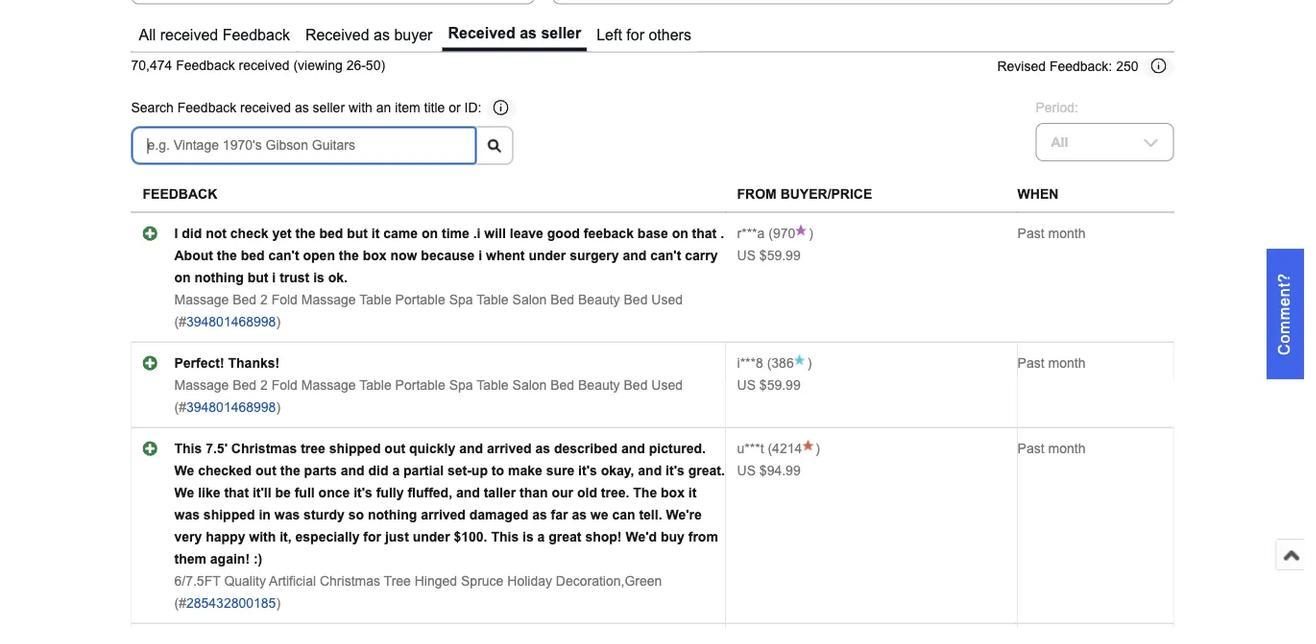 Task type: describe. For each thing, give the bounding box(es) containing it.
massage up tree
[[301, 378, 356, 393]]

massage down about
[[174, 292, 229, 307]]

tree
[[301, 441, 326, 456]]

all received feedback button
[[133, 19, 296, 51]]

salon for i***8
[[512, 378, 547, 393]]

50)
[[366, 58, 385, 73]]

u***t
[[737, 441, 764, 456]]

the right yet
[[295, 226, 316, 241]]

checked
[[198, 463, 252, 478]]

to
[[492, 463, 504, 478]]

this 7.5' christmas tree shipped out quickly and arrived as described and pictured. we checked out the parts and did a partial set-up to make sure it's okay, and it's great. we like that it'll be full once it's fully fluffed, and taller than our old tree. the box it was shipped in was sturdy so nothing arrived damaged as far as we can tell. we're very happy with it, especially for just under $100. this is a great shop! we'd buy from them again! :) element
[[174, 441, 725, 566]]

(viewing
[[293, 58, 343, 73]]

time
[[442, 226, 470, 241]]

again!
[[210, 552, 250, 566]]

feedback for search
[[177, 101, 237, 116]]

r***a
[[737, 226, 765, 241]]

is inside this 7.5' christmas tree shipped out quickly and arrived as described and pictured. we checked out the parts and did a partial set-up to make sure it's okay, and it's great. we like that it'll be full once it's fully fluffed, and taller than our old tree. the box it was shipped in was sturdy so nothing arrived damaged as far as we can tell. we're very happy with it, especially for just under $100. this is a great shop! we'd buy from them again! :)
[[523, 529, 534, 544]]

0 vertical spatial i
[[479, 248, 482, 263]]

1 vertical spatial shipped
[[203, 507, 255, 522]]

comment? link
[[1267, 249, 1305, 379]]

than
[[520, 485, 548, 500]]

fully
[[376, 485, 404, 500]]

under inside this 7.5' christmas tree shipped out quickly and arrived as described and pictured. we checked out the parts and did a partial set-up to make sure it's okay, and it's great. we like that it'll be full once it's fully fluffed, and taller than our old tree. the box it was shipped in was sturdy so nothing arrived damaged as far as we can tell. we're very happy with it, especially for just under $100. this is a great shop! we'd buy from them again! :)
[[413, 529, 450, 544]]

0 horizontal spatial this
[[174, 441, 202, 456]]

revised
[[997, 59, 1046, 74]]

and up once
[[341, 463, 365, 478]]

perfect! thanks!
[[174, 356, 280, 370]]

0 horizontal spatial on
[[174, 270, 191, 285]]

yet
[[272, 226, 292, 241]]

394801468998 ) for i did not check yet the bed but it came on time .i will leave good feeback base on that . about the bed can't open the box now because i whent under  surgery and can't carry on nothing but i trust is ok.
[[186, 314, 281, 329]]

ok.
[[328, 270, 348, 285]]

from buyer/price
[[737, 187, 873, 202]]

i did not check yet the bed but it came on time .i will leave good feeback base on that . about the bed can't open the box now because i whent under  surgery and can't carry on nothing but i trust is ok.
[[174, 226, 724, 285]]

( 4214
[[764, 441, 802, 456]]

received for received as seller
[[448, 24, 516, 42]]

feedback:
[[1050, 59, 1113, 74]]

as up the e.g. vintage 1970's gibson guitars text field
[[295, 101, 309, 116]]

them
[[174, 552, 206, 566]]

bed up okay,
[[624, 378, 648, 393]]

(# for perfect! thanks!
[[174, 400, 186, 415]]

month for ( 386
[[1048, 356, 1086, 370]]

great.
[[688, 463, 725, 478]]

bed up thanks!
[[233, 292, 257, 307]]

for inside this 7.5' christmas tree shipped out quickly and arrived as described and pictured. we checked out the parts and did a partial set-up to make sure it's okay, and it's great. we like that it'll be full once it's fully fluffed, and taller than our old tree. the box it was shipped in was sturdy so nothing arrived damaged as far as we can tell. we're very happy with it, especially for just under $100. this is a great shop! we'd buy from them again! :)
[[363, 529, 381, 544]]

up
[[472, 463, 488, 478]]

1 horizontal spatial bed
[[319, 226, 343, 241]]

artificial
[[269, 574, 316, 589]]

0 horizontal spatial a
[[392, 463, 400, 478]]

left
[[597, 26, 622, 44]]

$59.99 for 970
[[760, 248, 801, 263]]

$59.99 for 386
[[760, 378, 801, 393]]

an
[[376, 101, 391, 116]]

past for 970
[[1018, 226, 1045, 241]]

christmas inside 6/7.5ft quality artificial christmas tree hinged spruce holiday decoration,green (#
[[320, 574, 380, 589]]

1 horizontal spatial out
[[385, 441, 405, 456]]

us for u***t
[[737, 463, 756, 478]]

when element
[[1018, 187, 1059, 202]]

and up okay,
[[621, 441, 645, 456]]

394801468998 link for i did not check yet the bed but it came on time .i will leave good feeback base on that . about the bed can't open the box now because i whent under  surgery and can't carry on nothing but i trust is ok.
[[186, 314, 276, 329]]

taller
[[484, 485, 516, 500]]

(# inside 6/7.5ft quality artificial christmas tree hinged spruce holiday decoration,green (#
[[174, 596, 186, 611]]

4214
[[772, 441, 802, 456]]

2 horizontal spatial on
[[672, 226, 688, 241]]

christmas inside this 7.5' christmas tree shipped out quickly and arrived as described and pictured. we checked out the parts and did a partial set-up to make sure it's okay, and it's great. we like that it'll be full once it's fully fluffed, and taller than our old tree. the box it was shipped in was sturdy so nothing arrived damaged as far as we can tell. we're very happy with it, especially for just under $100. this is a great shop! we'd buy from them again! :)
[[231, 441, 297, 456]]

did inside this 7.5' christmas tree shipped out quickly and arrived as described and pictured. we checked out the parts and did a partial set-up to make sure it's okay, and it's great. we like that it'll be full once it's fully fluffed, and taller than our old tree. the box it was shipped in was sturdy so nothing arrived damaged as far as we can tell. we're very happy with it, especially for just under $100. this is a great shop! we'd buy from them again! :)
[[368, 463, 389, 478]]

all for all received feedback
[[139, 26, 156, 44]]

came
[[384, 226, 418, 241]]

285432800185
[[186, 596, 276, 611]]

386
[[772, 356, 794, 370]]

285432800185 link
[[186, 596, 276, 611]]

fold for thanks!
[[272, 378, 298, 393]]

portable for did
[[395, 292, 445, 307]]

search
[[131, 101, 174, 116]]

this 7.5' christmas tree shipped out quickly and arrived as described and pictured. we checked out the parts and did a partial set-up to make sure it's okay, and it's great. we like that it'll be full once it's fully fluffed, and taller than our old tree. the box it was shipped in was sturdy so nothing arrived damaged as far as we can tell. we're very happy with it, especially for just under $100. this is a great shop! we'd buy from them again! :)
[[174, 441, 725, 566]]

) down artificial
[[276, 596, 281, 611]]

and down set-
[[456, 485, 480, 500]]

1 horizontal spatial on
[[422, 226, 438, 241]]

left for others button
[[591, 19, 697, 51]]

id:
[[464, 101, 482, 116]]

described
[[554, 441, 618, 456]]

about
[[174, 248, 213, 263]]

bed down base
[[624, 292, 648, 307]]

(# for i did not check yet the bed but it came on time .i will leave good feeback base on that . about the bed can't open the box now because i whent under  surgery and can't carry on nothing but i trust is ok.
[[174, 314, 186, 329]]

250
[[1116, 59, 1139, 74]]

1 vertical spatial i
[[272, 270, 276, 285]]

it inside this 7.5' christmas tree shipped out quickly and arrived as described and pictured. we checked out the parts and did a partial set-up to make sure it's okay, and it's great. we like that it'll be full once it's fully fluffed, and taller than our old tree. the box it was shipped in was sturdy so nothing arrived damaged as far as we can tell. we're very happy with it, especially for just under $100. this is a great shop! we'd buy from them again! :)
[[689, 485, 697, 500]]

used for r***a
[[652, 292, 683, 307]]

spruce
[[461, 574, 504, 589]]

perfect!
[[174, 356, 224, 370]]

make
[[508, 463, 543, 478]]

massage bed 2 fold massage table portable spa table salon bed beauty bed used (# for did
[[174, 292, 683, 329]]

1 we from the top
[[174, 463, 194, 478]]

select the feedback time period you want to see element
[[1036, 100, 1079, 115]]

used for i***8
[[652, 378, 683, 393]]

decoration,green
[[556, 574, 662, 589]]

us $59.99 for 970
[[737, 248, 801, 263]]

:)
[[254, 552, 263, 566]]

i
[[174, 226, 178, 241]]

we're
[[666, 507, 702, 522]]

received as buyer
[[305, 26, 433, 44]]

received as seller
[[448, 24, 581, 42]]

month for ( 4214
[[1048, 441, 1086, 456]]

0 horizontal spatial but
[[248, 270, 268, 285]]

happy
[[206, 529, 245, 544]]

6/7.5ft quality artificial christmas tree hinged spruce holiday decoration,green (#
[[174, 574, 662, 611]]

2 was from the left
[[274, 507, 300, 522]]

2 horizontal spatial it's
[[666, 463, 685, 478]]

is inside i did not check yet the bed but it came on time .i will leave good feeback base on that . about the bed can't open the box now because i whent under  surgery and can't carry on nothing but i trust is ok.
[[313, 270, 324, 285]]

fluffed,
[[408, 485, 452, 500]]

others
[[649, 26, 692, 44]]

full
[[295, 485, 315, 500]]

and up up
[[459, 441, 483, 456]]

70,474 feedback received (viewing 26-50)
[[131, 58, 385, 73]]

the
[[633, 485, 657, 500]]

.i
[[473, 226, 481, 241]]

now
[[390, 248, 417, 263]]

1 was from the left
[[174, 507, 200, 522]]

we
[[591, 507, 609, 522]]

leave
[[510, 226, 544, 241]]

2 for thanks!
[[260, 378, 268, 393]]

) down trust
[[276, 314, 281, 329]]

received as seller button
[[442, 19, 587, 51]]

feedback
[[143, 187, 217, 202]]

bed down surgery
[[551, 292, 575, 307]]

thanks!
[[228, 356, 280, 370]]

in
[[259, 507, 271, 522]]

old
[[577, 485, 597, 500]]

portable for thanks!
[[395, 378, 445, 393]]

massage bed 2 fold massage table portable spa table salon bed beauty bed used (# for thanks!
[[174, 378, 683, 415]]

open
[[303, 248, 335, 263]]

0 horizontal spatial it's
[[354, 485, 373, 500]]

past month for ( 4214
[[1018, 441, 1086, 456]]

or
[[449, 101, 461, 116]]

1 horizontal spatial shipped
[[329, 441, 381, 456]]

past month element for 970
[[1018, 226, 1086, 241]]

okay,
[[601, 463, 634, 478]]

it,
[[280, 529, 292, 544]]

from buyer/price element
[[737, 187, 873, 202]]

quickly
[[409, 441, 456, 456]]

spa for i did not check yet the bed but it came on time .i will leave good feeback base on that . about the bed can't open the box now because i whent under  surgery and can't carry on nothing but i trust is ok.
[[449, 292, 473, 307]]

0 horizontal spatial arrived
[[421, 507, 466, 522]]

pictured.
[[649, 441, 706, 456]]

feedback inside button
[[223, 26, 290, 44]]

with inside this 7.5' christmas tree shipped out quickly and arrived as described and pictured. we checked out the parts and did a partial set-up to make sure it's okay, and it's great. we like that it'll be full once it's fully fluffed, and taller than our old tree. the box it was shipped in was sturdy so nothing arrived damaged as far as we can tell. we're very happy with it, especially for just under $100. this is a great shop! we'd buy from them again! :)
[[249, 529, 276, 544]]

1 can't from the left
[[268, 248, 299, 263]]



Task type: vqa. For each thing, say whether or not it's contained in the screenshot.


Task type: locate. For each thing, give the bounding box(es) containing it.
fold down thanks!
[[272, 378, 298, 393]]

2 for did
[[260, 292, 268, 307]]

tree.
[[601, 485, 630, 500]]

394801468998 ) up perfect! thanks! on the bottom left
[[186, 314, 281, 329]]

a
[[392, 463, 400, 478], [538, 529, 545, 544]]

2 $59.99 from the top
[[760, 378, 801, 393]]

set-
[[448, 463, 472, 478]]

2 394801468998 link from the top
[[186, 400, 276, 415]]

feedback left by buyer. element left 386
[[737, 356, 763, 370]]

received inside button
[[448, 24, 516, 42]]

1 horizontal spatial can't
[[651, 248, 681, 263]]

1 vertical spatial fold
[[272, 378, 298, 393]]

0 vertical spatial received
[[160, 26, 218, 44]]

period:
[[1036, 100, 1079, 115]]

as left far
[[532, 507, 547, 522]]

massage down ok.
[[301, 292, 356, 307]]

buy
[[661, 529, 685, 544]]

past month element for 386
[[1018, 356, 1086, 370]]

feedback left by buyer. element containing u***t
[[737, 441, 764, 456]]

2 fold from the top
[[272, 378, 298, 393]]

portable
[[395, 292, 445, 307], [395, 378, 445, 393]]

sure
[[546, 463, 575, 478]]

( right i***8 at the bottom of the page
[[767, 356, 772, 370]]

be
[[275, 485, 291, 500]]

1 vertical spatial did
[[368, 463, 389, 478]]

holiday
[[507, 574, 552, 589]]

received for received as buyer
[[305, 26, 369, 44]]

0 vertical spatial but
[[347, 226, 368, 241]]

2 beauty from the top
[[578, 378, 620, 393]]

( 386
[[763, 356, 794, 370]]

as up sure
[[536, 441, 550, 456]]

1 vertical spatial us $59.99
[[737, 378, 801, 393]]

0 horizontal spatial box
[[363, 248, 387, 263]]

1 horizontal spatial is
[[523, 529, 534, 544]]

3 month from the top
[[1048, 441, 1086, 456]]

a left the great
[[538, 529, 545, 544]]

0 vertical spatial beauty
[[578, 292, 620, 307]]

0 vertical spatial it
[[372, 226, 380, 241]]

on left time
[[422, 226, 438, 241]]

box left now on the top left
[[363, 248, 387, 263]]

spa for perfect! thanks!
[[449, 378, 473, 393]]

.
[[721, 226, 724, 241]]

0 vertical spatial 394801468998 )
[[186, 314, 281, 329]]

feedback left by buyer. element for ( 4214
[[737, 441, 764, 456]]

0 vertical spatial christmas
[[231, 441, 297, 456]]

0 horizontal spatial nothing
[[195, 270, 244, 285]]

1 past month from the top
[[1018, 226, 1086, 241]]

us $94.99
[[737, 463, 801, 478]]

) down thanks!
[[276, 400, 281, 415]]

title
[[424, 101, 445, 116]]

received up 26-
[[305, 26, 369, 44]]

2 we from the top
[[174, 485, 194, 500]]

1 salon from the top
[[512, 292, 547, 307]]

26-
[[346, 58, 366, 73]]

spa down i did not check yet the bed but it came on time .i will leave good feeback base on that .
about the bed can't open the box now because i whent under  surgery and can't carry on nothing but i trust is ok. element on the top of page
[[449, 292, 473, 307]]

i did not check yet the bed but it came on time .i will leave good feeback base on that .
about the bed can't open the box now because i whent under  surgery and can't carry on nothing but i trust is ok. element
[[174, 226, 724, 285]]

is
[[313, 270, 324, 285], [523, 529, 534, 544]]

1 feedback left by buyer. element from the top
[[737, 226, 765, 241]]

massage
[[174, 292, 229, 307], [301, 292, 356, 307], [174, 378, 229, 393], [301, 378, 356, 393]]

used down base
[[652, 292, 683, 307]]

0 horizontal spatial bed
[[241, 248, 265, 263]]

surgery
[[570, 248, 619, 263]]

0 vertical spatial $59.99
[[760, 248, 801, 263]]

we
[[174, 463, 194, 478], [174, 485, 194, 500]]

1 vertical spatial 394801468998 link
[[186, 400, 276, 415]]

nothing inside i did not check yet the bed but it came on time .i will leave good feeback base on that . about the bed can't open the box now because i whent under  surgery and can't carry on nothing but i trust is ok.
[[195, 270, 244, 285]]

we left like at the left bottom of page
[[174, 485, 194, 500]]

1 vertical spatial a
[[538, 529, 545, 544]]

with left an
[[349, 101, 373, 116]]

6/7.5ft
[[174, 574, 220, 589]]

1 horizontal spatial all
[[1051, 135, 1069, 150]]

base
[[638, 226, 668, 241]]

1 vertical spatial portable
[[395, 378, 445, 393]]

394801468998 link
[[186, 314, 276, 329], [186, 400, 276, 415]]

very
[[174, 529, 202, 544]]

feedback left by buyer. element up us $94.99 on the bottom right of the page
[[737, 441, 764, 456]]

out up partial
[[385, 441, 405, 456]]

feedback left by buyer. element
[[737, 226, 765, 241], [737, 356, 763, 370], [737, 441, 764, 456]]

with down 'in'
[[249, 529, 276, 544]]

us down the u***t
[[737, 463, 756, 478]]

received down 70,474 feedback received (viewing 26-50)
[[240, 101, 291, 116]]

1 horizontal spatial was
[[274, 507, 300, 522]]

the inside this 7.5' christmas tree shipped out quickly and arrived as described and pictured. we checked out the parts and did a partial set-up to make sure it's okay, and it's great. we like that it'll be full once it's fully fluffed, and taller than our old tree. the box it was shipped in was sturdy so nothing arrived damaged as far as we can tell. we're very happy with it, especially for just under $100. this is a great shop! we'd buy from them again! :)
[[280, 463, 300, 478]]

especially
[[295, 529, 360, 544]]

2 vertical spatial (
[[768, 441, 772, 456]]

on right base
[[672, 226, 688, 241]]

0 vertical spatial us
[[737, 248, 756, 263]]

2 vertical spatial us
[[737, 463, 756, 478]]

1 vertical spatial nothing
[[368, 507, 417, 522]]

nothing down the fully
[[368, 507, 417, 522]]

( for 970
[[769, 226, 773, 241]]

massage bed 2 fold massage table portable spa table salon bed beauty bed used (# up quickly
[[174, 378, 683, 415]]

bed down check
[[241, 248, 265, 263]]

fold for did
[[272, 292, 298, 307]]

2 salon from the top
[[512, 378, 547, 393]]

it inside i did not check yet the bed but it came on time .i will leave good feeback base on that . about the bed can't open the box now because i whent under  surgery and can't carry on nothing but i trust is ok.
[[372, 226, 380, 241]]

from
[[737, 187, 777, 202]]

feedback left by buyer. element for ( 970
[[737, 226, 765, 241]]

received as buyer button
[[300, 19, 438, 51]]

( right the u***t
[[768, 441, 772, 456]]

received up 70,474
[[160, 26, 218, 44]]

1 vertical spatial (#
[[174, 400, 186, 415]]

2 vertical spatial (#
[[174, 596, 186, 611]]

under inside i did not check yet the bed but it came on time .i will leave good feeback base on that . about the bed can't open the box now because i whent under  surgery and can't carry on nothing but i trust is ok.
[[529, 248, 566, 263]]

$94.99
[[760, 463, 801, 478]]

great
[[549, 529, 582, 544]]

spa up quickly
[[449, 378, 473, 393]]

buyer/price
[[781, 187, 873, 202]]

us
[[737, 248, 756, 263], [737, 378, 756, 393], [737, 463, 756, 478]]

feedback left by buyer. element right '.'
[[737, 226, 765, 241]]

christmas up it'll
[[231, 441, 297, 456]]

2 394801468998 from the top
[[186, 400, 276, 415]]

0 vertical spatial out
[[385, 441, 405, 456]]

1 vertical spatial arrived
[[421, 507, 466, 522]]

1 massage bed 2 fold massage table portable spa table salon bed beauty bed used (# from the top
[[174, 292, 683, 329]]

1 past from the top
[[1018, 226, 1045, 241]]

salon
[[512, 292, 547, 307], [512, 378, 547, 393]]

7.5'
[[206, 441, 228, 456]]

394801468998 for i did not check yet the bed but it came on time .i will leave good feeback base on that . about the bed can't open the box now because i whent under  surgery and can't carry on nothing but i trust is ok.
[[186, 314, 276, 329]]

for inside left for others button
[[627, 26, 645, 44]]

394801468998 up perfect! thanks! on the bottom left
[[186, 314, 276, 329]]

us $59.99 down ( 970
[[737, 248, 801, 263]]

check
[[230, 226, 268, 241]]

1 vertical spatial christmas
[[320, 574, 380, 589]]

and up the
[[638, 463, 662, 478]]

394801468998
[[186, 314, 276, 329], [186, 400, 276, 415]]

1 horizontal spatial it's
[[578, 463, 597, 478]]

1 us $59.99 from the top
[[737, 248, 801, 263]]

damaged
[[470, 507, 529, 522]]

massage bed 2 fold massage table portable spa table salon bed beauty bed used (# down the because
[[174, 292, 683, 329]]

whent
[[486, 248, 525, 263]]

past month
[[1018, 226, 1086, 241], [1018, 356, 1086, 370], [1018, 441, 1086, 456]]

feedback for 70,474
[[176, 58, 235, 73]]

seller
[[541, 24, 581, 42], [313, 101, 345, 116]]

was up it,
[[274, 507, 300, 522]]

0 vertical spatial month
[[1048, 226, 1086, 241]]

box inside this 7.5' christmas tree shipped out quickly and arrived as described and pictured. we checked out the parts and did a partial set-up to make sure it's okay, and it's great. we like that it'll be full once it's fully fluffed, and taller than our old tree. the box it was shipped in was sturdy so nothing arrived damaged as far as we can tell. we're very happy with it, especially for just under $100. this is a great shop! we'd buy from them again! :)
[[661, 485, 685, 500]]

this down 'damaged' on the left bottom of page
[[491, 529, 519, 544]]

on down about
[[174, 270, 191, 285]]

0 vertical spatial nothing
[[195, 270, 244, 285]]

1 beauty from the top
[[578, 292, 620, 307]]

1 vertical spatial feedback
[[176, 58, 235, 73]]

it's down pictured.
[[666, 463, 685, 478]]

2 portable from the top
[[395, 378, 445, 393]]

all up 70,474
[[139, 26, 156, 44]]

$59.99 down ( 386
[[760, 378, 801, 393]]

1 vertical spatial under
[[413, 529, 450, 544]]

2 vertical spatial past month
[[1018, 441, 1086, 456]]

shop!
[[585, 529, 622, 544]]

0 vertical spatial past
[[1018, 226, 1045, 241]]

1 vertical spatial past month element
[[1018, 356, 1086, 370]]

for left just
[[363, 529, 381, 544]]

0 horizontal spatial did
[[182, 226, 202, 241]]

box
[[363, 248, 387, 263], [661, 485, 685, 500]]

all inside button
[[139, 26, 156, 44]]

2 spa from the top
[[449, 378, 473, 393]]

1 2 from the top
[[260, 292, 268, 307]]

2 vertical spatial past
[[1018, 441, 1045, 456]]

2
[[260, 292, 268, 307], [260, 378, 268, 393]]

2 can't from the left
[[651, 248, 681, 263]]

1 394801468998 from the top
[[186, 314, 276, 329]]

1 vertical spatial with
[[249, 529, 276, 544]]

that inside this 7.5' christmas tree shipped out quickly and arrived as described and pictured. we checked out the parts and did a partial set-up to make sure it's okay, and it's great. we like that it'll be full once it's fully fluffed, and taller than our old tree. the box it was shipped in was sturdy so nothing arrived damaged as far as we can tell. we're very happy with it, especially for just under $100. this is a great shop! we'd buy from them again! :)
[[224, 485, 249, 500]]

2 feedback left by buyer. element from the top
[[737, 356, 763, 370]]

0 vertical spatial is
[[313, 270, 324, 285]]

us $59.99
[[737, 248, 801, 263], [737, 378, 801, 393]]

0 vertical spatial with
[[349, 101, 373, 116]]

arrived down the fluffed,
[[421, 507, 466, 522]]

past month for ( 970
[[1018, 226, 1086, 241]]

)
[[809, 226, 814, 241], [276, 314, 281, 329], [808, 356, 812, 370], [276, 400, 281, 415], [816, 441, 820, 456], [276, 596, 281, 611]]

seller down the (viewing
[[313, 101, 345, 116]]

1 past month element from the top
[[1018, 226, 1086, 241]]

as inside 'button'
[[374, 26, 390, 44]]

3 past from the top
[[1018, 441, 1045, 456]]

1 vertical spatial us
[[737, 378, 756, 393]]

good
[[547, 226, 580, 241]]

( 970
[[765, 226, 796, 241]]

1 vertical spatial past
[[1018, 356, 1045, 370]]

bed
[[233, 292, 257, 307], [551, 292, 575, 307], [624, 292, 648, 307], [233, 378, 257, 393], [551, 378, 575, 393], [624, 378, 648, 393]]

1 (# from the top
[[174, 314, 186, 329]]

) right 970
[[809, 226, 814, 241]]

trust
[[280, 270, 310, 285]]

the down not
[[217, 248, 237, 263]]

0 vertical spatial spa
[[449, 292, 473, 307]]

was
[[174, 507, 200, 522], [274, 507, 300, 522]]

2 vertical spatial past month element
[[1018, 441, 1086, 456]]

0 vertical spatial all
[[139, 26, 156, 44]]

2 (# from the top
[[174, 400, 186, 415]]

0 vertical spatial bed
[[319, 226, 343, 241]]

us down r***a
[[737, 248, 756, 263]]

0 vertical spatial box
[[363, 248, 387, 263]]

1 $59.99 from the top
[[760, 248, 801, 263]]

the up ok.
[[339, 248, 359, 263]]

under down good at the left top of the page
[[529, 248, 566, 263]]

as right far
[[572, 507, 587, 522]]

2 us from the top
[[737, 378, 756, 393]]

it left the "came"
[[372, 226, 380, 241]]

past month element for 4214
[[1018, 441, 1086, 456]]

out up it'll
[[256, 463, 276, 478]]

shipped up parts
[[329, 441, 381, 456]]

as left left
[[520, 24, 537, 42]]

( for 386
[[767, 356, 772, 370]]

1 us from the top
[[737, 248, 756, 263]]

0 vertical spatial seller
[[541, 24, 581, 42]]

did right i
[[182, 226, 202, 241]]

1 fold from the top
[[272, 292, 298, 307]]

( right r***a
[[769, 226, 773, 241]]

1 vertical spatial but
[[248, 270, 268, 285]]

2 vertical spatial received
[[240, 101, 291, 116]]

for right left
[[627, 26, 645, 44]]

0 vertical spatial a
[[392, 463, 400, 478]]

received inside all received feedback button
[[160, 26, 218, 44]]

feedback right search
[[177, 101, 237, 116]]

and inside i did not check yet the bed but it came on time .i will leave good feeback base on that . about the bed can't open the box now because i whent under  surgery and can't carry on nothing but i trust is ok.
[[623, 248, 647, 263]]

for
[[627, 26, 645, 44], [363, 529, 381, 544]]

1 vertical spatial for
[[363, 529, 381, 544]]

3 feedback left by buyer. element from the top
[[737, 441, 764, 456]]

$59.99
[[760, 248, 801, 263], [760, 378, 801, 393]]

394801468998 link for perfect! thanks!
[[186, 400, 276, 415]]

1 portable from the top
[[395, 292, 445, 307]]

1 vertical spatial beauty
[[578, 378, 620, 393]]

1 horizontal spatial it
[[689, 485, 697, 500]]

1 horizontal spatial did
[[368, 463, 389, 478]]

1 used from the top
[[652, 292, 683, 307]]

1 394801468998 link from the top
[[186, 314, 276, 329]]

feedback left by buyer. element containing r***a
[[737, 226, 765, 241]]

1 month from the top
[[1048, 226, 1086, 241]]

1 horizontal spatial box
[[661, 485, 685, 500]]

box up we're
[[661, 485, 685, 500]]

but left trust
[[248, 270, 268, 285]]

from
[[688, 529, 718, 544]]

is left ok.
[[313, 270, 324, 285]]

beauty for i***8
[[578, 378, 620, 393]]

past month for ( 386
[[1018, 356, 1086, 370]]

because
[[421, 248, 475, 263]]

revised feedback: 250
[[997, 59, 1139, 74]]

massage down perfect!
[[174, 378, 229, 393]]

carry
[[685, 248, 718, 263]]

all inside dropdown button
[[1051, 135, 1069, 150]]

3 us from the top
[[737, 463, 756, 478]]

1 horizontal spatial i
[[479, 248, 482, 263]]

e.g. Vintage 1970's Gibson Guitars text field
[[131, 127, 477, 165]]

1 vertical spatial feedback left by buyer. element
[[737, 356, 763, 370]]

0 vertical spatial past month element
[[1018, 226, 1086, 241]]

salon for r***a
[[512, 292, 547, 307]]

1 vertical spatial all
[[1051, 135, 1069, 150]]

0 horizontal spatial seller
[[313, 101, 345, 116]]

far
[[551, 507, 568, 522]]

970
[[773, 226, 796, 241]]

like
[[198, 485, 220, 500]]

portable down now on the top left
[[395, 292, 445, 307]]

0 vertical spatial feedback left by buyer. element
[[737, 226, 765, 241]]

christmas
[[231, 441, 297, 456], [320, 574, 380, 589]]

2 vertical spatial month
[[1048, 441, 1086, 456]]

shipped
[[329, 441, 381, 456], [203, 507, 255, 522]]

received inside 'button'
[[305, 26, 369, 44]]

us for r***a
[[737, 248, 756, 263]]

past for 386
[[1018, 356, 1045, 370]]

sturdy
[[304, 507, 345, 522]]

feedback element
[[143, 187, 217, 202]]

0 vertical spatial fold
[[272, 292, 298, 307]]

bed up the described on the bottom left of the page
[[551, 378, 575, 393]]

it's up so
[[354, 485, 373, 500]]

394801468998 for perfect! thanks!
[[186, 400, 276, 415]]

2 month from the top
[[1048, 356, 1086, 370]]

past month element
[[1018, 226, 1086, 241], [1018, 356, 1086, 370], [1018, 441, 1086, 456]]

0 vertical spatial massage bed 2 fold massage table portable spa table salon bed beauty bed used (#
[[174, 292, 683, 329]]

buyer
[[394, 26, 433, 44]]

0 horizontal spatial that
[[224, 485, 249, 500]]

all for all
[[1051, 135, 1069, 150]]

tree
[[384, 574, 411, 589]]

0 vertical spatial portable
[[395, 292, 445, 307]]

our
[[552, 485, 574, 500]]

1 vertical spatial (
[[767, 356, 772, 370]]

1 spa from the top
[[449, 292, 473, 307]]

we left checked
[[174, 463, 194, 478]]

box inside i did not check yet the bed but it came on time .i will leave good feeback base on that . about the bed can't open the box now because i whent under  surgery and can't carry on nothing but i trust is ok.
[[363, 248, 387, 263]]

received left the (viewing
[[239, 58, 290, 73]]

past for 4214
[[1018, 441, 1045, 456]]

1 horizontal spatial but
[[347, 226, 368, 241]]

christmas left tree
[[320, 574, 380, 589]]

0 horizontal spatial i
[[272, 270, 276, 285]]

1 horizontal spatial for
[[627, 26, 645, 44]]

0 vertical spatial us $59.99
[[737, 248, 801, 263]]

394801468998 link up 7.5'
[[186, 400, 276, 415]]

left for others
[[597, 26, 692, 44]]

quality
[[224, 574, 266, 589]]

bed down thanks!
[[233, 378, 257, 393]]

(# up perfect!
[[174, 314, 186, 329]]

0 horizontal spatial was
[[174, 507, 200, 522]]

(# down perfect!
[[174, 400, 186, 415]]

but left the "came"
[[347, 226, 368, 241]]

perfect! thanks! element
[[174, 356, 280, 370]]

tell.
[[639, 507, 662, 522]]

$59.99 down ( 970
[[760, 248, 801, 263]]

) right 4214
[[816, 441, 820, 456]]

shipped up happy
[[203, 507, 255, 522]]

that left '.'
[[692, 226, 717, 241]]

1 vertical spatial is
[[523, 529, 534, 544]]

0 vertical spatial 394801468998 link
[[186, 314, 276, 329]]

0 vertical spatial (#
[[174, 314, 186, 329]]

we'd
[[626, 529, 657, 544]]

seller left left
[[541, 24, 581, 42]]

feedback down all received feedback button
[[176, 58, 235, 73]]

did up the fully
[[368, 463, 389, 478]]

( for 4214
[[768, 441, 772, 456]]

that inside i did not check yet the bed but it came on time .i will leave good feeback base on that . about the bed can't open the box now because i whent under  surgery and can't carry on nothing but i trust is ok.
[[692, 226, 717, 241]]

0 vertical spatial past month
[[1018, 226, 1086, 241]]

us $59.99 for 386
[[737, 378, 801, 393]]

the
[[295, 226, 316, 241], [217, 248, 237, 263], [339, 248, 359, 263], [280, 463, 300, 478]]

received for 70,474
[[239, 58, 290, 73]]

beauty down surgery
[[578, 292, 620, 307]]

did inside i did not check yet the bed but it came on time .i will leave good feeback base on that . about the bed can't open the box now because i whent under  surgery and can't carry on nothing but i trust is ok.
[[182, 226, 202, 241]]

search feedback received as seller with an item title or id:
[[131, 101, 482, 116]]

all button
[[1036, 123, 1174, 162]]

received right buyer
[[448, 24, 516, 42]]

1 horizontal spatial seller
[[541, 24, 581, 42]]

out
[[385, 441, 405, 456], [256, 463, 276, 478]]

will
[[484, 226, 506, 241]]

1 394801468998 ) from the top
[[186, 314, 281, 329]]

month for ( 970
[[1048, 226, 1086, 241]]

0 vertical spatial (
[[769, 226, 773, 241]]

1 vertical spatial this
[[491, 529, 519, 544]]

0 horizontal spatial it
[[372, 226, 380, 241]]

just
[[385, 529, 409, 544]]

2 2 from the top
[[260, 378, 268, 393]]

2 past from the top
[[1018, 356, 1045, 370]]

fold down trust
[[272, 292, 298, 307]]

3 past month from the top
[[1018, 441, 1086, 456]]

with
[[349, 101, 373, 116], [249, 529, 276, 544]]

3 (# from the top
[[174, 596, 186, 611]]

feedback left by buyer. element for ( 386
[[737, 356, 763, 370]]

1 vertical spatial used
[[652, 378, 683, 393]]

1 horizontal spatial with
[[349, 101, 373, 116]]

394801468998 ) for perfect! thanks!
[[186, 400, 281, 415]]

1 horizontal spatial received
[[448, 24, 516, 42]]

1 horizontal spatial that
[[692, 226, 717, 241]]

2 used from the top
[[652, 378, 683, 393]]

i down the .i
[[479, 248, 482, 263]]

1 vertical spatial out
[[256, 463, 276, 478]]

1 vertical spatial 394801468998
[[186, 400, 276, 415]]

(# down the 6/7.5ft at the left bottom
[[174, 596, 186, 611]]

comment?
[[1276, 273, 1293, 355]]

0 horizontal spatial with
[[249, 529, 276, 544]]

0 horizontal spatial is
[[313, 270, 324, 285]]

3 past month element from the top
[[1018, 441, 1086, 456]]

received for search
[[240, 101, 291, 116]]

0 vertical spatial feedback
[[223, 26, 290, 44]]

1 horizontal spatial arrived
[[487, 441, 532, 456]]

arrived up to
[[487, 441, 532, 456]]

us for i***8
[[737, 378, 756, 393]]

feedback up 70,474 feedback received (viewing 26-50)
[[223, 26, 290, 44]]

0 horizontal spatial shipped
[[203, 507, 255, 522]]

2 past month element from the top
[[1018, 356, 1086, 370]]

can't down base
[[651, 248, 681, 263]]

) right 386
[[808, 356, 812, 370]]

2 down thanks!
[[260, 378, 268, 393]]

item
[[395, 101, 420, 116]]

seller inside button
[[541, 24, 581, 42]]

feedback left by buyer. element containing i***8
[[737, 356, 763, 370]]

nothing inside this 7.5' christmas tree shipped out quickly and arrived as described and pictured. we checked out the parts and did a partial set-up to make sure it's okay, and it's great. we like that it'll be full once it's fully fluffed, and taller than our old tree. the box it was shipped in was sturdy so nothing arrived damaged as far as we can tell. we're very happy with it, especially for just under $100. this is a great shop! we'd buy from them again! :)
[[368, 507, 417, 522]]

2 394801468998 ) from the top
[[186, 400, 281, 415]]

0 vertical spatial arrived
[[487, 441, 532, 456]]

portable up quickly
[[395, 378, 445, 393]]

is down 'damaged' on the left bottom of page
[[523, 529, 534, 544]]

i left trust
[[272, 270, 276, 285]]

us $59.99 down ( 386
[[737, 378, 801, 393]]

2 us $59.99 from the top
[[737, 378, 801, 393]]

as inside button
[[520, 24, 537, 42]]

1 vertical spatial 394801468998 )
[[186, 400, 281, 415]]

beauty for r***a
[[578, 292, 620, 307]]

the up be
[[280, 463, 300, 478]]

2 past month from the top
[[1018, 356, 1086, 370]]

2 massage bed 2 fold massage table portable spa table salon bed beauty bed used (# from the top
[[174, 378, 683, 415]]



